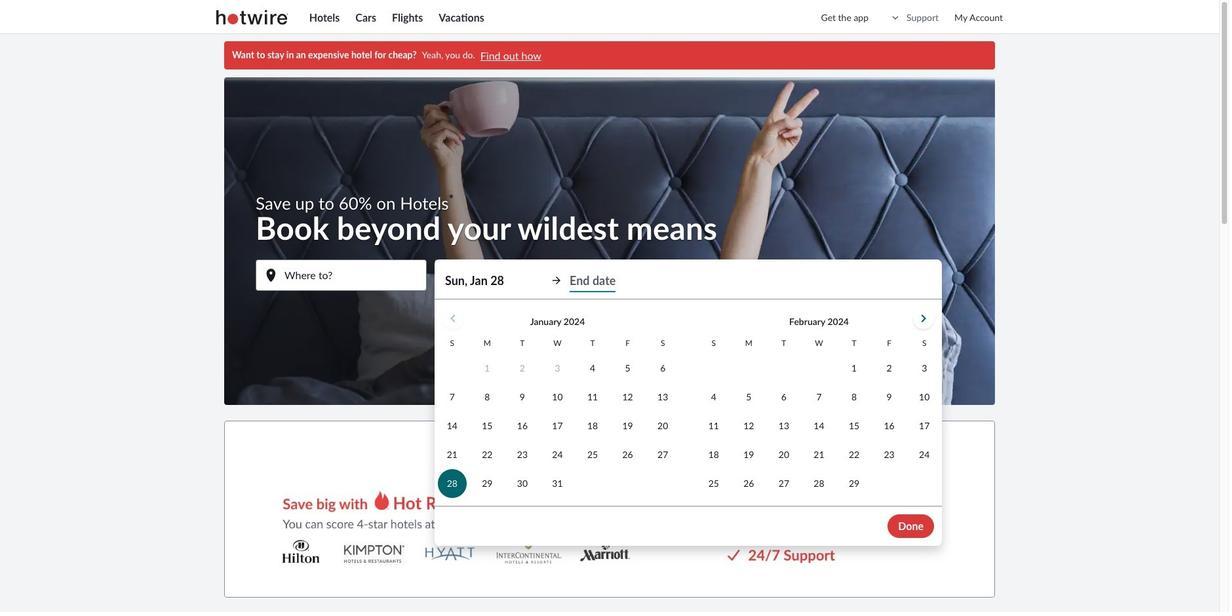 Task type: vqa. For each thing, say whether or not it's contained in the screenshot.
"leading" Icon at the right top of the page
yes



Task type: describe. For each thing, give the bounding box(es) containing it.
previous month image
[[445, 311, 461, 327]]

leading image
[[890, 12, 902, 24]]



Task type: locate. For each thing, give the bounding box(es) containing it.
next month image
[[916, 311, 932, 327]]

hotwire logo image
[[216, 9, 288, 25]]



